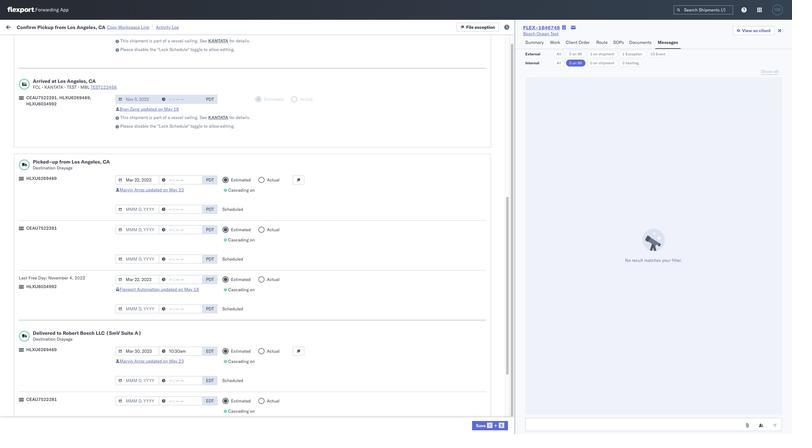 Task type: locate. For each thing, give the bounding box(es) containing it.
sailing. for first "kantata" link from the top of the page
[[185, 38, 199, 44]]

1 horizontal spatial 18
[[194, 287, 199, 292]]

0 vertical spatial hlxu8034992
[[26, 101, 57, 107]]

2 toggle from the top
[[191, 123, 203, 129]]

shipment down zeng
[[130, 115, 148, 120]]

0 vertical spatial this
[[120, 38, 129, 44]]

of down the bran zeng updated on may 18
[[163, 115, 167, 120]]

1 pdt from the top
[[206, 97, 214, 102]]

0 vertical spatial editing.
[[220, 47, 235, 52]]

please disable the "lock schedule" toggle to allow editing.
[[120, 47, 235, 52], [120, 123, 235, 129]]

5 -- : -- -- text field from the top
[[159, 347, 203, 356]]

0 vertical spatial all button
[[553, 50, 565, 58]]

1 vertical spatial allow
[[209, 123, 219, 129]]

editing.
[[220, 47, 235, 52], [220, 123, 235, 129]]

1 marvin from the top
[[120, 187, 133, 193]]

-- : -- -- text field
[[159, 95, 203, 104], [159, 175, 203, 185], [159, 225, 203, 235], [159, 305, 203, 314], [159, 347, 203, 356]]

2 is from the top
[[149, 115, 152, 120]]

2 the from the top
[[150, 123, 156, 129]]

2 please disable the "lock schedule" toggle to allow editing. from the top
[[120, 123, 235, 129]]

a for first "kantata" link from the top of the page
[[168, 38, 170, 44]]

0 vertical spatial allow
[[209, 47, 219, 52]]

file exception button
[[457, 22, 499, 32], [457, 22, 499, 32]]

schedule"
[[170, 47, 189, 52], [170, 123, 189, 129]]

0 vertical spatial to
[[204, 47, 208, 52]]

drayage down up
[[57, 165, 73, 171]]

bran zeng updated on may 18 button
[[120, 106, 179, 112]]

angeles, for pickup
[[77, 24, 97, 30]]

kantata link
[[208, 38, 228, 44], [208, 115, 228, 121]]

this down bran
[[120, 115, 129, 120]]

cascading for first -- : -- -- text box
[[228, 188, 249, 193]]

drayage down robert
[[57, 337, 73, 342]]

please down bran
[[120, 123, 133, 129]]

1 for 1 exception
[[623, 52, 625, 56]]

0 vertical spatial hlxu6269489
[[26, 176, 57, 181]]

4 cascading from the top
[[228, 359, 249, 365]]

documents
[[629, 40, 652, 45]]

a for 2nd "kantata" link from the top of the page
[[168, 115, 170, 120]]

1 vertical spatial edt
[[206, 378, 214, 384]]

3 cascading on from the top
[[228, 287, 255, 293]]

zeng
[[130, 106, 140, 112]]

1 vertical spatial kantata
[[44, 84, 63, 90]]

2 vessel from the top
[[171, 115, 183, 120]]

3 -- : -- -- text field from the top
[[159, 225, 203, 235]]

file exception
[[466, 24, 495, 30]]

2 of from the top
[[163, 115, 167, 120]]

1 vertical spatial "lock
[[157, 123, 168, 129]]

1 disable from the top
[[134, 47, 149, 52]]

is
[[149, 38, 152, 44], [149, 115, 152, 120]]

for
[[229, 38, 235, 44], [229, 115, 235, 120]]

last free day: november 4, 2022
[[19, 275, 85, 281]]

0 vertical spatial part
[[154, 38, 162, 44]]

this for 2nd "kantata" link from the top of the page
[[120, 115, 129, 120]]

hlxu6269489
[[26, 176, 57, 181], [26, 347, 57, 353]]

1 marvin arroz updated on may 23 button from the top
[[120, 187, 184, 193]]

hlxu8034992
[[26, 101, 57, 107], [26, 284, 57, 290]]

los down app
[[67, 24, 75, 30]]

disable down zeng
[[134, 123, 149, 129]]

vessel down log
[[171, 38, 183, 44]]

1 vertical spatial this shipment is part of a vessel sailing. see kantata for details.
[[120, 115, 250, 120]]

from
[[55, 24, 66, 30], [59, 159, 70, 165]]

bosch left llc
[[80, 330, 95, 336]]

0 vertical spatial edt
[[206, 349, 214, 354]]

is for first "kantata" link from the top of the page
[[149, 38, 152, 44]]

1 a from the top
[[168, 38, 170, 44]]

bosch inside 'link'
[[523, 31, 536, 37]]

1 vertical spatial ceau7522281
[[26, 397, 57, 403]]

kantata for 2nd "kantata" link from the top of the page
[[208, 115, 228, 120]]

marvin arroz updated on may 23 button for picked-up from los angeles, ca
[[120, 187, 184, 193]]

"lock down the bran zeng updated on may 18
[[157, 123, 168, 129]]

2 edt from the top
[[206, 378, 214, 384]]

2 mmm d, yyyy text field from the top
[[115, 275, 159, 284]]

kantata inside arrived at los angeles, ca fcl • kantata • test • mbl test123456
[[44, 84, 63, 90]]

1 part from the top
[[154, 38, 162, 44]]

0 horizontal spatial bosch
[[80, 330, 95, 336]]

1 all button from the top
[[553, 50, 565, 58]]

4,
[[69, 275, 73, 281]]

hlxu6269489 down delivered
[[26, 347, 57, 353]]

1 vertical spatial ca
[[89, 78, 96, 84]]

los for up
[[72, 159, 80, 165]]

may for bran zeng updated on may 18 button
[[164, 106, 172, 112]]

1 mmm d, yyyy text field from the top
[[115, 175, 159, 185]]

• left mbl
[[78, 84, 79, 90]]

actual for fourth -- : -- -- text box from the bottom
[[267, 227, 280, 233]]

1 of from the top
[[163, 38, 167, 44]]

toggle
[[191, 47, 203, 52], [191, 123, 203, 129]]

0 vertical spatial schedule"
[[170, 47, 189, 52]]

1 this from the top
[[120, 38, 129, 44]]

wi for 0
[[578, 61, 582, 65]]

edt for 1st -- : -- -- text box from the bottom of the page
[[206, 399, 214, 404]]

2 vertical spatial kantata
[[208, 115, 228, 120]]

from inside picked-up from los angeles, ca destination drayage
[[59, 159, 70, 165]]

0 vertical spatial kantata
[[208, 38, 228, 44]]

1 vertical spatial marvin
[[120, 359, 133, 364]]

view
[[742, 28, 752, 33]]

1 details. from the top
[[236, 38, 250, 44]]

1 cascading on from the top
[[228, 188, 255, 193]]

1 left exception
[[623, 52, 625, 56]]

hlxu6269489 for delivered
[[26, 347, 57, 353]]

33
[[650, 52, 655, 56]]

1 -- : -- -- text field from the top
[[159, 95, 203, 104]]

destination down the picked-
[[33, 165, 56, 171]]

from right pickup
[[55, 24, 66, 30]]

0 vertical spatial 18
[[174, 106, 179, 112]]

1 estimated from the top
[[231, 177, 251, 183]]

estimated
[[231, 177, 251, 183], [231, 227, 251, 233], [231, 277, 251, 283], [231, 349, 251, 354], [231, 399, 251, 404]]

scheduled
[[222, 207, 243, 212], [222, 257, 243, 262], [222, 306, 243, 312], [222, 378, 243, 384]]

vessel down the bran zeng updated on may 18
[[171, 115, 183, 120]]

2 estimated from the top
[[231, 227, 251, 233]]

1 vertical spatial from
[[59, 159, 70, 165]]

arroz for picked-up from los angeles, ca
[[134, 187, 145, 193]]

estimated for first -- : -- -- text box
[[231, 177, 251, 183]]

bosch down the flex-
[[523, 31, 536, 37]]

1 vertical spatial hlxu6269489
[[26, 347, 57, 353]]

"lock down activity
[[157, 47, 168, 52]]

destination inside delivered to robert bosch llc (smv suite a) destination drayage
[[33, 337, 56, 342]]

0 vertical spatial ca
[[98, 24, 105, 30]]

bran
[[120, 106, 129, 112]]

0 vertical spatial toggle
[[191, 47, 203, 52]]

angeles, inside arrived at los angeles, ca fcl • kantata • test • mbl test123456
[[67, 78, 87, 84]]

flexport. image
[[7, 7, 35, 13]]

1 vertical spatial please
[[120, 123, 133, 129]]

2 this shipment is part of a vessel sailing. see kantata for details. from the top
[[120, 115, 250, 120]]

ca inside arrived at los angeles, ca fcl • kantata • test • mbl test123456
[[89, 78, 96, 84]]

1 schedule" from the top
[[170, 47, 189, 52]]

messages button
[[655, 37, 681, 49]]

1 vertical spatial 0 on wi
[[569, 61, 582, 65]]

may for delivered to robert bosch llc (smv suite a)'s marvin arroz updated on may 23 button
[[169, 359, 177, 364]]

-- : -- -- text field for fourth -- : -- -- text box from the top of the page
[[159, 347, 203, 356]]

1 this shipment is part of a vessel sailing. see kantata for details. from the top
[[120, 38, 250, 44]]

summary button
[[523, 37, 548, 49]]

1 destination from the top
[[33, 165, 56, 171]]

2 vertical spatial angeles,
[[81, 159, 102, 165]]

1 vertical spatial is
[[149, 115, 152, 120]]

1 vertical spatial drayage
[[57, 337, 73, 342]]

scheduled for fourth -- : -- -- text box from the bottom
[[222, 257, 243, 262]]

1 is from the top
[[149, 38, 152, 44]]

4 estimated from the top
[[231, 349, 251, 354]]

shipment down 1 on shipment
[[599, 61, 614, 65]]

a down the bran zeng updated on may 18
[[168, 115, 170, 120]]

drayage
[[57, 165, 73, 171], [57, 337, 73, 342]]

angeles, inside picked-up from los angeles, ca destination drayage
[[81, 159, 102, 165]]

cascading on for fourth -- : -- -- text box from the top of the page
[[228, 359, 255, 365]]

disable down link
[[134, 47, 149, 52]]

0 vertical spatial 0 on wi
[[569, 52, 582, 56]]

from right up
[[59, 159, 70, 165]]

0 vertical spatial 23
[[179, 187, 184, 193]]

marvin arroz updated on may 23
[[120, 187, 184, 193], [120, 359, 184, 364]]

2 arroz from the top
[[134, 359, 145, 364]]

kantata for first "kantata" link from the top of the page
[[208, 38, 228, 44]]

this down copy workspace link button
[[120, 38, 129, 44]]

1 vertical spatial arroz
[[134, 359, 145, 364]]

1 vertical spatial the
[[150, 123, 156, 129]]

ceau7522281 for picked-
[[26, 226, 57, 231]]

free
[[28, 275, 37, 281]]

0 vertical spatial from
[[55, 24, 66, 30]]

link
[[141, 24, 149, 30]]

1 vertical spatial a
[[168, 115, 170, 120]]

messages
[[658, 40, 678, 45]]

0 vertical spatial angeles,
[[77, 24, 97, 30]]

0 horizontal spatial 18
[[174, 106, 179, 112]]

1 vessel from the top
[[171, 38, 183, 44]]

ca inside picked-up from los angeles, ca destination drayage
[[103, 159, 110, 165]]

kantata
[[208, 38, 228, 44], [44, 84, 63, 90], [208, 115, 228, 120]]

all for external
[[557, 52, 561, 56]]

1 all from the top
[[557, 52, 561, 56]]

0 vertical spatial marvin arroz updated on may 23 button
[[120, 187, 184, 193]]

0 vertical spatial wi
[[578, 52, 582, 56]]

0 vertical spatial marvin arroz updated on may 23
[[120, 187, 184, 193]]

2 scheduled from the top
[[222, 257, 243, 262]]

destination
[[33, 165, 56, 171], [33, 337, 56, 342]]

robert
[[63, 330, 79, 336]]

0 vertical spatial sailing.
[[185, 38, 199, 44]]

1 horizontal spatial 1
[[623, 52, 625, 56]]

destination inside picked-up from los angeles, ca destination drayage
[[33, 165, 56, 171]]

exception
[[626, 52, 642, 56]]

1 vertical spatial please disable the "lock schedule" toggle to allow editing.
[[120, 123, 235, 129]]

1 vertical spatial editing.
[[220, 123, 235, 129]]

1 vertical spatial this
[[120, 115, 129, 120]]

4 cascading on from the top
[[228, 359, 255, 365]]

2 editing. from the top
[[220, 123, 235, 129]]

2 vertical spatial los
[[72, 159, 80, 165]]

of
[[163, 38, 167, 44], [163, 115, 167, 120]]

1 vertical spatial marvin arroz updated on may 23 button
[[120, 359, 184, 364]]

0 vertical spatial "lock
[[157, 47, 168, 52]]

los inside picked-up from los angeles, ca destination drayage
[[72, 159, 80, 165]]

los
[[67, 24, 75, 30], [58, 78, 66, 84], [72, 159, 80, 165]]

-- : -- -- text field
[[159, 205, 203, 214], [159, 255, 203, 264], [159, 275, 203, 284], [159, 376, 203, 386], [159, 397, 203, 406]]

2 a from the top
[[168, 115, 170, 120]]

see for first "kantata" link from the top of the page
[[200, 38, 207, 44]]

please
[[120, 47, 133, 52], [120, 123, 133, 129]]

of for first "kantata" link from the top of the page
[[163, 38, 167, 44]]

the down bran zeng updated on may 18 button
[[150, 123, 156, 129]]

2 0 on wi from the top
[[569, 61, 582, 65]]

1 vertical spatial bosch
[[80, 330, 95, 336]]

2 all from the top
[[557, 61, 561, 65]]

activity log button
[[156, 24, 179, 31]]

of for 2nd "kantata" link from the top of the page
[[163, 115, 167, 120]]

2 details. from the top
[[236, 115, 250, 120]]

all
[[557, 52, 561, 56], [557, 61, 561, 65]]

a)
[[135, 330, 141, 336]]

edt for fourth -- : -- -- text box from the top of the page
[[206, 378, 214, 384]]

1 vertical spatial of
[[163, 115, 167, 120]]

may
[[164, 106, 172, 112], [169, 187, 177, 193], [184, 287, 193, 292], [169, 359, 177, 364]]

1 vertical spatial 23
[[179, 359, 184, 364]]

part
[[154, 38, 162, 44], [154, 115, 162, 120]]

bran zeng updated on may 18
[[120, 106, 179, 112]]

2 actual from the top
[[267, 227, 280, 233]]

is down link
[[149, 38, 152, 44]]

1 see from the top
[[200, 38, 207, 44]]

1 vertical spatial wi
[[578, 61, 582, 65]]

2 1 from the left
[[623, 52, 625, 56]]

log
[[172, 24, 179, 30]]

0 vertical spatial please disable the "lock schedule" toggle to allow editing.
[[120, 47, 235, 52]]

2 wi from the top
[[578, 61, 582, 65]]

1 vertical spatial part
[[154, 115, 162, 120]]

0 vertical spatial the
[[150, 47, 156, 52]]

2 marvin arroz updated on may 23 button from the top
[[120, 359, 184, 364]]

5 mmm d, yyyy text field from the top
[[115, 397, 159, 406]]

1 marvin arroz updated on may 23 from the top
[[120, 187, 184, 193]]

1 vertical spatial disable
[[134, 123, 149, 129]]

0 vertical spatial vessel
[[171, 38, 183, 44]]

23
[[179, 187, 184, 193], [179, 359, 184, 364]]

0 horizontal spatial 1
[[590, 52, 593, 56]]

2 "lock from the top
[[157, 123, 168, 129]]

hlxu6269489 down the picked-
[[26, 176, 57, 181]]

mmm d, yyyy text field for fourth -- : -- -- text box from the bottom
[[115, 255, 159, 264]]

None text field
[[526, 418, 782, 432]]

actual for fourth -- : -- -- text box from the top of the page
[[267, 349, 280, 354]]

1 vertical spatial details.
[[236, 115, 250, 120]]

to
[[204, 47, 208, 52], [204, 123, 208, 129], [57, 330, 61, 336]]

5 actual from the top
[[267, 399, 280, 404]]

from for up
[[59, 159, 70, 165]]

los right at
[[58, 78, 66, 84]]

0 on shipment
[[590, 61, 614, 65]]

1 vertical spatial 18
[[194, 287, 199, 292]]

0 vertical spatial arroz
[[134, 187, 145, 193]]

for for first "kantata" link from the top of the page
[[229, 38, 235, 44]]

1 • from the left
[[42, 84, 43, 90]]

flex-1846748
[[523, 24, 560, 31]]

ca
[[98, 24, 105, 30], [89, 78, 96, 84], [103, 159, 110, 165]]

1 vertical spatial toggle
[[191, 123, 203, 129]]

MMM D, YYYY text field
[[115, 95, 159, 104], [115, 205, 159, 214], [115, 225, 159, 235], [115, 255, 159, 264], [115, 397, 159, 406]]

0 vertical spatial a
[[168, 38, 170, 44]]

1 vertical spatial kantata link
[[208, 115, 228, 121]]

marvin for ca
[[120, 187, 133, 193]]

0 vertical spatial marvin
[[120, 187, 133, 193]]

1 -- : -- -- text field from the top
[[159, 205, 203, 214]]

0 vertical spatial los
[[67, 24, 75, 30]]

4 -- : -- -- text field from the top
[[159, 376, 203, 386]]

1 vertical spatial vessel
[[171, 115, 183, 120]]

updated
[[141, 106, 157, 112], [146, 187, 162, 193], [161, 287, 177, 292], [146, 359, 162, 364]]

cascading
[[228, 188, 249, 193], [228, 237, 249, 243], [228, 287, 249, 293], [228, 359, 249, 365], [228, 409, 249, 414]]

vessel
[[171, 38, 183, 44], [171, 115, 183, 120]]

4 -- : -- -- text field from the top
[[159, 305, 203, 314]]

2 pdt from the top
[[206, 177, 214, 183]]

1 vertical spatial schedule"
[[170, 123, 189, 129]]

2 vertical spatial to
[[57, 330, 61, 336]]

hlxu8034992 down ceau7522281,
[[26, 101, 57, 107]]

see
[[200, 38, 207, 44], [200, 115, 207, 120]]

3 edt from the top
[[206, 399, 214, 404]]

1 vertical spatial hlxu8034992
[[26, 284, 57, 290]]

hlxu8034992 down day:
[[26, 284, 57, 290]]

2 -- : -- -- text field from the top
[[159, 175, 203, 185]]

2 cascading from the top
[[228, 237, 249, 243]]

•
[[42, 84, 43, 90], [64, 84, 66, 90], [78, 84, 79, 90]]

-- : -- -- text field for fourth -- : -- -- text box from the bottom
[[159, 225, 203, 235]]

llc
[[96, 330, 105, 336]]

marvin arroz updated on may 23 button for delivered to robert bosch llc (smv suite a)
[[120, 359, 184, 364]]

1 scheduled from the top
[[222, 207, 243, 212]]

5 cascading from the top
[[228, 409, 249, 414]]

is down bran zeng updated on may 18 button
[[149, 115, 152, 120]]

0 vertical spatial details.
[[236, 38, 250, 44]]

0 vertical spatial drayage
[[57, 165, 73, 171]]

actual
[[267, 177, 280, 183], [267, 227, 280, 233], [267, 277, 280, 283], [267, 349, 280, 354], [267, 399, 280, 404]]

18
[[174, 106, 179, 112], [194, 287, 199, 292]]

last
[[19, 275, 27, 281]]

2 see from the top
[[200, 115, 207, 120]]

• right fcl
[[42, 84, 43, 90]]

• left test
[[64, 84, 66, 90]]

this shipment is part of a vessel sailing. see kantata for details. for 2nd "kantata" link from the top of the page
[[120, 115, 250, 120]]

shipment down link
[[130, 38, 148, 44]]

part down activity
[[154, 38, 162, 44]]

0 vertical spatial disable
[[134, 47, 149, 52]]

marvin arroz updated on may 23 for picked-up from los angeles, ca
[[120, 187, 184, 193]]

0 vertical spatial of
[[163, 38, 167, 44]]

this shipment is part of a vessel sailing. see kantata for details.
[[120, 38, 250, 44], [120, 115, 250, 120]]

may for the flexport automation updated on may 18 button
[[184, 287, 193, 292]]

2 vertical spatial ca
[[103, 159, 110, 165]]

5 pdt from the top
[[206, 257, 214, 262]]

MMM D, YYYY text field
[[115, 175, 159, 185], [115, 275, 159, 284], [115, 305, 159, 314], [115, 347, 159, 356], [115, 376, 159, 386]]

1 ceau7522281 from the top
[[26, 226, 57, 231]]

mmm d, yyyy text field for -- : -- -- text field related to fourth -- : -- -- text box from the top of the page
[[115, 347, 159, 356]]

1 vertical spatial sailing.
[[185, 115, 199, 120]]

of down activity
[[163, 38, 167, 44]]

0 vertical spatial kantata link
[[208, 38, 228, 44]]

mmm d, yyyy text field for -- : -- -- text field associated with first -- : -- -- text box
[[115, 175, 159, 185]]

los inside arrived at los angeles, ca fcl • kantata • test • mbl test123456
[[58, 78, 66, 84]]

1 vertical spatial angeles,
[[67, 78, 87, 84]]

1 vertical spatial destination
[[33, 337, 56, 342]]

2 vertical spatial edt
[[206, 399, 214, 404]]

app
[[60, 7, 69, 13]]

"lock
[[157, 47, 168, 52], [157, 123, 168, 129]]

2 cascading on from the top
[[228, 237, 255, 243]]

2 23 from the top
[[179, 359, 184, 364]]

1 sailing. from the top
[[185, 38, 199, 44]]

drayage inside picked-up from los angeles, ca destination drayage
[[57, 165, 73, 171]]

0 vertical spatial for
[[229, 38, 235, 44]]

2 all button from the top
[[553, 59, 565, 67]]

1 vertical spatial all
[[557, 61, 561, 65]]

1 1 from the left
[[590, 52, 593, 56]]

mmm d, yyyy text field for 1st -- : -- -- text box from the bottom of the page
[[115, 397, 159, 406]]

on
[[573, 52, 577, 56], [594, 52, 598, 56], [573, 61, 577, 65], [594, 61, 598, 65], [158, 106, 163, 112], [163, 187, 168, 193], [250, 188, 255, 193], [250, 237, 255, 243], [178, 287, 183, 292], [250, 287, 255, 293], [163, 359, 168, 364], [250, 359, 255, 365], [250, 409, 255, 414]]

1 vertical spatial marvin arroz updated on may 23
[[120, 359, 184, 364]]

see for 2nd "kantata" link from the top of the page
[[200, 115, 207, 120]]

the down activity
[[150, 47, 156, 52]]

1 up 0 on shipment
[[590, 52, 593, 56]]

4 mmm d, yyyy text field from the top
[[115, 255, 159, 264]]

1 vertical spatial for
[[229, 115, 235, 120]]

1 vertical spatial los
[[58, 78, 66, 84]]

18 for bran zeng updated on may 18
[[174, 106, 179, 112]]

2 marvin from the top
[[120, 359, 133, 364]]

5 mmm d, yyyy text field from the top
[[115, 376, 159, 386]]

1 wi from the top
[[578, 52, 582, 56]]

a down activity log button on the left of page
[[168, 38, 170, 44]]

pickup
[[37, 24, 54, 30]]

0 vertical spatial destination
[[33, 165, 56, 171]]

edt
[[206, 349, 214, 354], [206, 378, 214, 384], [206, 399, 214, 404]]

0 horizontal spatial •
[[42, 84, 43, 90]]

part down bran zeng updated on may 18 button
[[154, 115, 162, 120]]

1 vertical spatial see
[[200, 115, 207, 120]]

los right up
[[72, 159, 80, 165]]

1 horizontal spatial bosch
[[523, 31, 536, 37]]

from for pickup
[[55, 24, 66, 30]]

1 vertical spatial all button
[[553, 59, 565, 67]]

2 part from the top
[[154, 115, 162, 120]]

destination down delivered
[[33, 337, 56, 342]]

2 horizontal spatial •
[[78, 84, 79, 90]]

2 this from the top
[[120, 115, 129, 120]]

3 scheduled from the top
[[222, 306, 243, 312]]

1 drayage from the top
[[57, 165, 73, 171]]

0 vertical spatial ceau7522281
[[26, 226, 57, 231]]

save
[[476, 423, 486, 429]]

1 the from the top
[[150, 47, 156, 52]]

0 vertical spatial all
[[557, 52, 561, 56]]

2 marvin arroz updated on may 23 from the top
[[120, 359, 184, 364]]

0 vertical spatial bosch
[[523, 31, 536, 37]]

please down copy workspace link button
[[120, 47, 133, 52]]

1 horizontal spatial •
[[64, 84, 66, 90]]

0 vertical spatial please
[[120, 47, 133, 52]]

Search Shipments (/) text field
[[674, 5, 733, 15]]



Task type: vqa. For each thing, say whether or not it's contained in the screenshot.
fifth Cascading on from the top
yes



Task type: describe. For each thing, give the bounding box(es) containing it.
ceau7522281, hlxu6269489, hlxu8034992
[[26, 95, 91, 107]]

all for internal
[[557, 61, 561, 65]]

part for 2nd "kantata" link from the top of the page
[[154, 115, 162, 120]]

exception
[[475, 24, 495, 30]]

delivered
[[33, 330, 55, 336]]

delivered to robert bosch llc (smv suite a) destination drayage
[[33, 330, 141, 342]]

details. for first "kantata" link from the top of the page
[[236, 38, 250, 44]]

ca for up
[[103, 159, 110, 165]]

0 on wi for 0
[[569, 61, 582, 65]]

ocean
[[537, 31, 549, 37]]

3 estimated from the top
[[231, 277, 251, 283]]

sailing. for 2nd "kantata" link from the top of the page
[[185, 115, 199, 120]]

5 estimated from the top
[[231, 399, 251, 404]]

as
[[753, 28, 758, 33]]

confirm pickup from los angeles, ca copy workspace link
[[17, 24, 149, 30]]

arrived
[[33, 78, 50, 84]]

18 for flexport automation updated on may 18
[[194, 287, 199, 292]]

order
[[579, 40, 590, 45]]

filter.
[[672, 258, 683, 263]]

to inside delivered to robert bosch llc (smv suite a) destination drayage
[[57, 330, 61, 336]]

test123456 button
[[91, 84, 117, 90]]

cascading on for first -- : -- -- text box
[[228, 188, 255, 193]]

internal
[[526, 61, 539, 65]]

may for marvin arroz updated on may 23 button associated with picked-up from los angeles, ca
[[169, 187, 177, 193]]

view as client button
[[733, 26, 775, 35]]

1846748
[[539, 24, 560, 31]]

23 for picked-up from los angeles, ca
[[179, 187, 184, 193]]

4 pdt from the top
[[206, 227, 214, 233]]

cascading for fourth -- : -- -- text box from the top of the page
[[228, 359, 249, 365]]

5 cascading on from the top
[[228, 409, 255, 414]]

mmm d, yyyy text field for first -- : -- -- text box
[[115, 205, 159, 214]]

0 hashtag
[[623, 61, 639, 65]]

(smv
[[106, 330, 120, 336]]

route
[[596, 40, 608, 45]]

2 -- : -- -- text field from the top
[[159, 255, 203, 264]]

client order button
[[563, 37, 594, 49]]

1 please disable the "lock schedule" toggle to allow editing. from the top
[[120, 47, 235, 52]]

matches
[[644, 258, 661, 263]]

arrived at los angeles, ca fcl • kantata • test • mbl test123456
[[33, 78, 117, 90]]

os button
[[771, 3, 785, 17]]

1 for 1 on shipment
[[590, 52, 593, 56]]

forwarding app
[[35, 7, 69, 13]]

activity log
[[156, 24, 179, 30]]

2022
[[75, 275, 85, 281]]

summary
[[526, 40, 544, 45]]

vessel for 2nd "kantata" link from the top of the page
[[171, 115, 183, 120]]

suite
[[121, 330, 133, 336]]

actual for first -- : -- -- text box
[[267, 177, 280, 183]]

november
[[48, 275, 68, 281]]

up
[[52, 159, 58, 165]]

hashtag
[[626, 61, 639, 65]]

-- : -- -- text field for first -- : -- -- text box
[[159, 175, 203, 185]]

3 • from the left
[[78, 84, 79, 90]]

details. for 2nd "kantata" link from the top of the page
[[236, 115, 250, 120]]

view as client
[[742, 28, 771, 33]]

hlxu6269489,
[[59, 95, 91, 101]]

vessel for first "kantata" link from the top of the page
[[171, 38, 183, 44]]

bosch ocean test
[[523, 31, 559, 37]]

los for pickup
[[67, 24, 75, 30]]

3 pdt from the top
[[206, 207, 214, 212]]

part for first "kantata" link from the top of the page
[[154, 38, 162, 44]]

3 actual from the top
[[267, 277, 280, 283]]

flex-1846748 link
[[523, 24, 560, 31]]

2 hlxu8034992 from the top
[[26, 284, 57, 290]]

this for first "kantata" link from the top of the page
[[120, 38, 129, 44]]

marvin arroz updated on may 23 for delivered to robert bosch llc (smv suite a)
[[120, 359, 184, 364]]

bosch inside delivered to robert bosch llc (smv suite a) destination drayage
[[80, 330, 95, 336]]

confirm
[[17, 24, 36, 30]]

event
[[656, 52, 665, 56]]

1 exception
[[623, 52, 642, 56]]

forwarding
[[35, 7, 59, 13]]

1 mmm d, yyyy text field from the top
[[115, 95, 159, 104]]

no result matches your filter.
[[625, 258, 683, 263]]

flex-
[[523, 24, 539, 31]]

fcl
[[33, 84, 41, 90]]

3 mmm d, yyyy text field from the top
[[115, 225, 159, 235]]

picked-up from los angeles, ca destination drayage
[[33, 159, 110, 171]]

angeles, for up
[[81, 159, 102, 165]]

file
[[466, 24, 474, 30]]

2 kantata link from the top
[[208, 115, 228, 121]]

client
[[759, 28, 771, 33]]

documents button
[[627, 37, 655, 49]]

ceau7522281 for delivered
[[26, 397, 57, 403]]

this shipment is part of a vessel sailing. see kantata for details. for first "kantata" link from the top of the page
[[120, 38, 250, 44]]

sops
[[613, 40, 624, 45]]

for for 2nd "kantata" link from the top of the page
[[229, 115, 235, 120]]

cascading on for fourth -- : -- -- text box from the bottom
[[228, 237, 255, 243]]

flexport
[[120, 287, 136, 292]]

1 please from the top
[[120, 47, 133, 52]]

client order
[[566, 40, 590, 45]]

1 toggle from the top
[[191, 47, 203, 52]]

work button
[[548, 37, 563, 49]]

0 on wi for 1
[[569, 52, 582, 56]]

bosch ocean test link
[[523, 31, 559, 37]]

3 -- : -- -- text field from the top
[[159, 275, 203, 284]]

7 pdt from the top
[[206, 306, 214, 312]]

wi for 1
[[578, 52, 582, 56]]

arroz for delivered to robert bosch llc (smv suite a)
[[134, 359, 145, 364]]

2 please from the top
[[120, 123, 133, 129]]

3 cascading from the top
[[228, 287, 249, 293]]

client
[[566, 40, 578, 45]]

your
[[662, 258, 671, 263]]

6 pdt from the top
[[206, 277, 214, 283]]

at
[[52, 78, 56, 84]]

scheduled for fourth -- : -- -- text field
[[222, 306, 243, 312]]

flexport automation updated on may 18 button
[[120, 287, 199, 292]]

copy
[[107, 24, 117, 30]]

1 on shipment
[[590, 52, 614, 56]]

estimated for fourth -- : -- -- text box from the top of the page
[[231, 349, 251, 354]]

marvin for (smv
[[120, 359, 133, 364]]

os
[[775, 7, 781, 12]]

hlxu6269489 for picked-
[[26, 176, 57, 181]]

2 disable from the top
[[134, 123, 149, 129]]

all button for external
[[553, 50, 565, 58]]

is for 2nd "kantata" link from the top of the page
[[149, 115, 152, 120]]

shipment up 0 on shipment
[[599, 52, 614, 56]]

23 for delivered to robert bosch llc (smv suite a)
[[179, 359, 184, 364]]

scheduled for first -- : -- -- text box
[[222, 207, 243, 212]]

mmm d, yyyy text field for 3rd -- : -- -- text box from the bottom
[[115, 275, 159, 284]]

all button for internal
[[553, 59, 565, 67]]

drayage inside delivered to robert bosch llc (smv suite a) destination drayage
[[57, 337, 73, 342]]

ca for pickup
[[98, 24, 105, 30]]

estimated for fourth -- : -- -- text box from the bottom
[[231, 227, 251, 233]]

1 vertical spatial to
[[204, 123, 208, 129]]

picked-
[[33, 159, 52, 165]]

1 "lock from the top
[[157, 47, 168, 52]]

1 edt from the top
[[206, 349, 214, 354]]

copy workspace link button
[[107, 24, 149, 30]]

forwarding app link
[[7, 7, 69, 13]]

scheduled for fourth -- : -- -- text box from the top of the page
[[222, 378, 243, 384]]

no
[[625, 258, 631, 263]]

cascading for fourth -- : -- -- text box from the bottom
[[228, 237, 249, 243]]

mmm d, yyyy text field for fourth -- : -- -- text field
[[115, 305, 159, 314]]

route button
[[594, 37, 611, 49]]

workspace
[[118, 24, 140, 30]]

test123456
[[91, 84, 117, 90]]

2 schedule" from the top
[[170, 123, 189, 129]]

work
[[550, 40, 560, 45]]

1 editing. from the top
[[220, 47, 235, 52]]

automation
[[137, 287, 160, 292]]

2 • from the left
[[64, 84, 66, 90]]

1 kantata link from the top
[[208, 38, 228, 44]]

ceau7522281,
[[26, 95, 58, 101]]

1 allow from the top
[[209, 47, 219, 52]]

day:
[[38, 275, 47, 281]]

33 event
[[650, 52, 665, 56]]

2 allow from the top
[[209, 123, 219, 129]]

mbl
[[80, 84, 90, 90]]

external
[[526, 52, 541, 56]]

test
[[67, 84, 77, 90]]

hlxu8034992 inside ceau7522281, hlxu6269489, hlxu8034992
[[26, 101, 57, 107]]

save button
[[472, 422, 508, 431]]

flexport automation updated on may 18
[[120, 287, 199, 292]]

activity
[[156, 24, 171, 30]]

5 -- : -- -- text field from the top
[[159, 397, 203, 406]]

mmm d, yyyy text field for fourth -- : -- -- text box from the top of the page
[[115, 376, 159, 386]]

test
[[551, 31, 559, 37]]

result
[[632, 258, 643, 263]]



